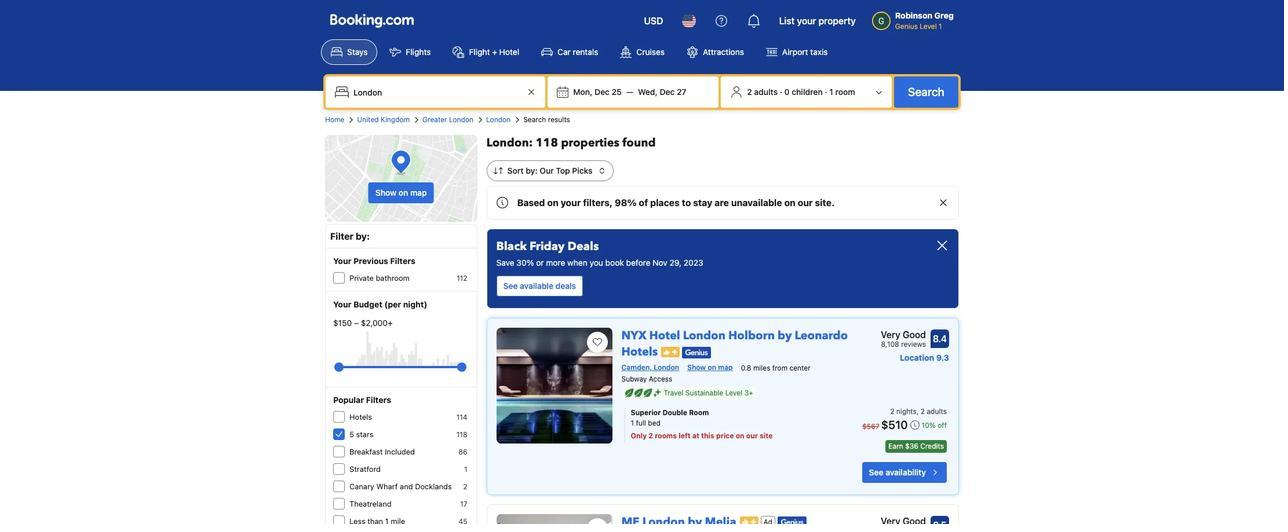 Task type: vqa. For each thing, say whether or not it's contained in the screenshot.
'8,108'
yes



Task type: locate. For each thing, give the bounding box(es) containing it.
0 vertical spatial level
[[920, 22, 937, 31]]

0 horizontal spatial show on map
[[375, 188, 427, 198]]

flights link
[[380, 39, 441, 65]]

more
[[546, 258, 565, 268]]

availability
[[886, 468, 926, 477]]

properties
[[561, 135, 620, 151]]

–
[[354, 318, 359, 328]]

see inside see availability link
[[869, 468, 884, 477]]

filters right popular
[[366, 395, 391, 405]]

your
[[333, 256, 352, 266], [333, 300, 352, 309]]

wed,
[[638, 87, 658, 97]]

wed, dec 27 button
[[633, 82, 691, 103]]

by: right filter
[[356, 231, 370, 242]]

0 vertical spatial your
[[797, 16, 816, 26]]

earn
[[889, 442, 903, 451]]

map inside button
[[410, 188, 427, 198]]

1 vertical spatial see
[[869, 468, 884, 477]]

0 vertical spatial see
[[503, 281, 518, 291]]

bathroom
[[376, 274, 410, 283]]

before
[[626, 258, 651, 268]]

0 vertical spatial adults
[[754, 87, 778, 97]]

$2,000+
[[361, 318, 393, 328]]

filter
[[330, 231, 354, 242]]

1 very good element from the top
[[881, 328, 926, 342]]

full
[[636, 419, 646, 428]]

2 your from the top
[[333, 300, 352, 309]]

· right children
[[825, 87, 827, 97]]

1 vertical spatial hotel
[[649, 328, 680, 344]]

see for see availability
[[869, 468, 884, 477]]

site.
[[815, 198, 835, 208]]

search
[[908, 85, 945, 99], [523, 115, 546, 124]]

this property is part of our preferred plus program. it's committed to providing outstanding service and excellent value. it'll pay us a higher commission if you make a booking. image
[[661, 347, 680, 357], [661, 347, 680, 357], [740, 517, 759, 525]]

flights
[[406, 47, 431, 57]]

2 up $510
[[890, 407, 895, 416]]

adults left 0
[[754, 87, 778, 97]]

genius discounts available at this property. image
[[682, 347, 711, 359], [682, 347, 711, 359], [778, 517, 807, 525], [778, 517, 807, 525]]

search for search
[[908, 85, 945, 99]]

hotels up camden,
[[622, 344, 658, 360]]

1 vertical spatial adults
[[927, 407, 947, 416]]

1 vertical spatial map
[[718, 363, 733, 372]]

$150 – $2,000+
[[333, 318, 393, 328]]

this property is part of our preferred plus program. it's committed to providing outstanding service and excellent value. it'll pay us a higher commission if you make a booking. image
[[740, 517, 759, 525]]

1 horizontal spatial hotels
[[622, 344, 658, 360]]

picks
[[572, 166, 593, 176]]

car rentals link
[[532, 39, 608, 65]]

our left site
[[746, 432, 758, 440]]

your for your previous filters
[[333, 256, 352, 266]]

1 horizontal spatial see
[[869, 468, 884, 477]]

unavailable
[[731, 198, 782, 208]]

1 vertical spatial show
[[687, 363, 706, 372]]

booking.com image
[[330, 14, 414, 28]]

1 inside button
[[830, 87, 833, 97]]

· left 0
[[780, 87, 782, 97]]

1 vertical spatial hotels
[[349, 413, 372, 422]]

very good element containing very good
[[881, 328, 926, 342]]

level left 3+
[[726, 389, 743, 397]]

when
[[567, 258, 588, 268]]

your inside list your property link
[[797, 16, 816, 26]]

our
[[798, 198, 813, 208], [746, 432, 758, 440]]

car rentals
[[558, 47, 598, 57]]

based
[[517, 198, 545, 208]]

0 horizontal spatial dec
[[595, 87, 610, 97]]

1 down greg
[[939, 22, 942, 31]]

1 vertical spatial show on map
[[687, 363, 733, 372]]

by: for sort
[[526, 166, 538, 176]]

credits
[[921, 442, 944, 451]]

1 vertical spatial by:
[[356, 231, 370, 242]]

0 vertical spatial show
[[375, 188, 397, 198]]

0 vertical spatial map
[[410, 188, 427, 198]]

0 horizontal spatial adults
[[754, 87, 778, 97]]

london up london:
[[486, 115, 511, 124]]

2 adults · 0 children · 1 room
[[747, 87, 855, 97]]

stars
[[356, 430, 373, 439]]

our left site.
[[798, 198, 813, 208]]

1 vertical spatial very good element
[[881, 514, 926, 525]]

1 vertical spatial your
[[333, 300, 352, 309]]

1 your from the top
[[333, 256, 352, 266]]

very good element
[[881, 328, 926, 342], [881, 514, 926, 525]]

dec left 25
[[595, 87, 610, 97]]

1 horizontal spatial hotel
[[649, 328, 680, 344]]

0 vertical spatial show on map
[[375, 188, 427, 198]]

1 vertical spatial our
[[746, 432, 758, 440]]

superior double room link
[[631, 408, 827, 418]]

2 left 0
[[747, 87, 752, 97]]

2 for 2 adults · 0 children · 1 room
[[747, 87, 752, 97]]

dec left 27
[[660, 87, 675, 97]]

nights
[[897, 407, 917, 416]]

hotels inside nyx hotel london holborn by leonardo hotels
[[622, 344, 658, 360]]

1 horizontal spatial your
[[797, 16, 816, 26]]

your account menu robinson greg genius level 1 element
[[872, 5, 959, 32]]

filters up bathroom
[[390, 256, 415, 266]]

1 vertical spatial level
[[726, 389, 743, 397]]

0 vertical spatial hotels
[[622, 344, 658, 360]]

see available deals
[[503, 281, 576, 291]]

0 vertical spatial search
[[908, 85, 945, 99]]

1 horizontal spatial by:
[[526, 166, 538, 176]]

118
[[536, 135, 558, 151], [457, 431, 467, 439]]

filter by:
[[330, 231, 370, 242]]

0 horizontal spatial show
[[375, 188, 397, 198]]

2 right ,
[[921, 407, 925, 416]]

0 vertical spatial filters
[[390, 256, 415, 266]]

london link
[[486, 115, 511, 125]]

0 vertical spatial your
[[333, 256, 352, 266]]

robinson greg genius level 1
[[895, 10, 954, 31]]

118 down 114
[[457, 431, 467, 439]]

car
[[558, 47, 571, 57]]

1
[[939, 22, 942, 31], [830, 87, 833, 97], [631, 419, 634, 428], [464, 465, 467, 474]]

0 vertical spatial hotel
[[499, 47, 519, 57]]

london up 0.8 miles from center subway access
[[683, 328, 726, 344]]

level down robinson
[[920, 22, 937, 31]]

included
[[385, 447, 415, 457]]

1 horizontal spatial our
[[798, 198, 813, 208]]

114
[[457, 413, 467, 422]]

0 horizontal spatial our
[[746, 432, 758, 440]]

see left "availability"
[[869, 468, 884, 477]]

hotel right +
[[499, 47, 519, 57]]

group
[[339, 358, 462, 377]]

show
[[375, 188, 397, 198], [687, 363, 706, 372]]

1 horizontal spatial ·
[[825, 87, 827, 97]]

1 inside robinson greg genius level 1
[[939, 22, 942, 31]]

breakfast
[[349, 447, 383, 457]]

2 adults · 0 children · 1 room button
[[726, 81, 887, 103]]

hotel right nyx on the bottom of the page
[[649, 328, 680, 344]]

room
[[835, 87, 855, 97]]

results
[[548, 115, 570, 124]]

Where are you going? field
[[349, 82, 525, 103]]

mon, dec 25 — wed, dec 27
[[573, 87, 687, 97]]

86
[[459, 448, 467, 457]]

your down filter
[[333, 256, 352, 266]]

your up $150
[[333, 300, 352, 309]]

scored 8.4 element
[[931, 330, 949, 348]]

2 right only
[[649, 432, 653, 440]]

see down save
[[503, 281, 518, 291]]

greater
[[423, 115, 447, 124]]

miles
[[753, 364, 771, 373]]

1 left the room
[[830, 87, 833, 97]]

0 horizontal spatial by:
[[356, 231, 370, 242]]

2 up '17'
[[463, 483, 467, 491]]

this
[[701, 432, 714, 440]]

filters
[[390, 256, 415, 266], [366, 395, 391, 405]]

adults up 10% off on the right
[[927, 407, 947, 416]]

kingdom
[[381, 115, 410, 124]]

1 vertical spatial your
[[561, 198, 581, 208]]

subway
[[622, 375, 647, 383]]

travel
[[664, 389, 684, 397]]

hotels down popular filters
[[349, 413, 372, 422]]

9.3
[[936, 353, 949, 363]]

118 down search results
[[536, 135, 558, 151]]

holborn
[[729, 328, 775, 344]]

0 vertical spatial very good element
[[881, 328, 926, 342]]

1 vertical spatial 118
[[457, 431, 467, 439]]

are
[[715, 198, 729, 208]]

2 nights , 2 adults
[[890, 407, 947, 416]]

1 horizontal spatial search
[[908, 85, 945, 99]]

1 horizontal spatial 118
[[536, 135, 558, 151]]

black friday deals save 30% or more when you book before nov 29, 2023
[[496, 239, 703, 268]]

0 horizontal spatial map
[[410, 188, 427, 198]]

property
[[819, 16, 856, 26]]

by: left the our
[[526, 166, 538, 176]]

1 left full
[[631, 419, 634, 428]]

0 vertical spatial by:
[[526, 166, 538, 176]]

your left filters,
[[561, 198, 581, 208]]

1 horizontal spatial adults
[[927, 407, 947, 416]]

search inside button
[[908, 85, 945, 99]]

airport
[[782, 47, 808, 57]]

home link
[[325, 115, 344, 125]]

site
[[760, 432, 773, 440]]

10%
[[922, 421, 936, 430]]

nov
[[653, 258, 668, 268]]

2 inside 2 adults · 0 children · 1 room button
[[747, 87, 752, 97]]

see inside see available deals 'button'
[[503, 281, 518, 291]]

see available deals button
[[496, 276, 583, 297]]

very good 8,108 reviews
[[881, 330, 926, 349]]

2 very good element from the top
[[881, 514, 926, 525]]

filters,
[[583, 198, 613, 208]]

1 horizontal spatial dec
[[660, 87, 675, 97]]

0 horizontal spatial see
[[503, 281, 518, 291]]

united kingdom link
[[357, 115, 410, 125]]

your right list
[[797, 16, 816, 26]]

0 horizontal spatial ·
[[780, 87, 782, 97]]

0 horizontal spatial hotel
[[499, 47, 519, 57]]

1 vertical spatial search
[[523, 115, 546, 124]]

airport taxis link
[[756, 39, 838, 65]]

10% off
[[922, 421, 947, 430]]

nyx hotel london holborn by leonardo hotels image
[[496, 328, 612, 444]]

$510
[[881, 418, 908, 432]]

good
[[903, 330, 926, 340]]

$36
[[905, 442, 919, 451]]

search results updated. london: 118 properties found. applied filters: 5 stars, fitness center. element
[[487, 135, 959, 151]]

0 horizontal spatial search
[[523, 115, 546, 124]]

0
[[785, 87, 790, 97]]

1 horizontal spatial level
[[920, 22, 937, 31]]



Task type: describe. For each thing, give the bounding box(es) containing it.
1 horizontal spatial show
[[687, 363, 706, 372]]

0 horizontal spatial level
[[726, 389, 743, 397]]

—
[[626, 87, 633, 97]]

0 horizontal spatial 118
[[457, 431, 467, 439]]

your for your budget (per night)
[[333, 300, 352, 309]]

0.8
[[741, 364, 751, 373]]

camden, london
[[622, 363, 679, 372]]

bed
[[648, 419, 661, 428]]

only
[[631, 432, 647, 440]]

sustainable
[[685, 389, 724, 397]]

london up access
[[654, 363, 679, 372]]

8.4
[[933, 334, 947, 344]]

top
[[556, 166, 570, 176]]

london inside nyx hotel london holborn by leonardo hotels
[[683, 328, 726, 344]]

5 stars
[[349, 430, 373, 439]]

2 inside superior double room 1 full bed only 2 rooms left at this price on our site
[[649, 432, 653, 440]]

children
[[792, 87, 823, 97]]

united
[[357, 115, 379, 124]]

usd button
[[637, 7, 670, 35]]

places
[[650, 198, 680, 208]]

and
[[400, 482, 413, 491]]

0 vertical spatial our
[[798, 198, 813, 208]]

search results
[[523, 115, 570, 124]]

to
[[682, 198, 691, 208]]

show inside button
[[375, 188, 397, 198]]

by
[[778, 328, 792, 344]]

double
[[663, 408, 687, 417]]

deals
[[568, 239, 599, 254]]

30%
[[517, 258, 534, 268]]

our inside superior double room 1 full bed only 2 rooms left at this price on our site
[[746, 432, 758, 440]]

location
[[900, 353, 934, 363]]

17
[[460, 500, 467, 509]]

travel sustainable level 3+
[[664, 389, 753, 397]]

docklands
[[415, 482, 452, 491]]

found
[[622, 135, 656, 151]]

1 dec from the left
[[595, 87, 610, 97]]

wharf
[[376, 482, 398, 491]]

our
[[540, 166, 554, 176]]

2023
[[684, 258, 703, 268]]

you
[[590, 258, 603, 268]]

price
[[716, 432, 734, 440]]

scored 8.5 element
[[931, 516, 949, 525]]

available
[[520, 281, 553, 291]]

canary
[[349, 482, 374, 491]]

see for see available deals
[[503, 281, 518, 291]]

on inside button
[[399, 188, 408, 198]]

112
[[457, 274, 467, 283]]

home
[[325, 115, 344, 124]]

1 · from the left
[[780, 87, 782, 97]]

2 dec from the left
[[660, 87, 675, 97]]

airport taxis
[[782, 47, 828, 57]]

see availability
[[869, 468, 926, 477]]

3+
[[745, 389, 753, 397]]

+
[[492, 47, 497, 57]]

save
[[496, 258, 514, 268]]

2 · from the left
[[825, 87, 827, 97]]

private bathroom
[[349, 274, 410, 283]]

level inside robinson greg genius level 1
[[920, 22, 937, 31]]

popular filters
[[333, 395, 391, 405]]

mon,
[[573, 87, 593, 97]]

0 vertical spatial 118
[[536, 135, 558, 151]]

,
[[917, 407, 919, 416]]

taxis
[[810, 47, 828, 57]]

leonardo
[[795, 328, 848, 344]]

search for search results
[[523, 115, 546, 124]]

by: for filter
[[356, 231, 370, 242]]

greater london
[[423, 115, 474, 124]]

adults inside button
[[754, 87, 778, 97]]

access
[[649, 375, 672, 383]]

2 for 2 nights , 2 adults
[[890, 407, 895, 416]]

on inside superior double room 1 full bed only 2 rooms left at this price on our site
[[736, 432, 745, 440]]

london: 118 properties found
[[487, 135, 656, 151]]

london:
[[487, 135, 533, 151]]

stratford
[[349, 465, 381, 474]]

your previous filters
[[333, 256, 415, 266]]

show on map inside show on map button
[[375, 188, 427, 198]]

breakfast included
[[349, 447, 415, 457]]

0 horizontal spatial your
[[561, 198, 581, 208]]

1 horizontal spatial show on map
[[687, 363, 733, 372]]

attractions
[[703, 47, 744, 57]]

night)
[[403, 300, 427, 309]]

stays
[[347, 47, 368, 57]]

1 down "86"
[[464, 465, 467, 474]]

genius
[[895, 22, 918, 31]]

25
[[612, 87, 622, 97]]

superior double room 1 full bed only 2 rooms left at this price on our site
[[631, 408, 773, 440]]

1 horizontal spatial map
[[718, 363, 733, 372]]

1 inside superior double room 1 full bed only 2 rooms left at this price on our site
[[631, 419, 634, 428]]

deals
[[556, 281, 576, 291]]

reviews
[[901, 340, 926, 349]]

black
[[496, 239, 527, 254]]

room
[[689, 408, 709, 417]]

usd
[[644, 16, 663, 26]]

flight
[[469, 47, 490, 57]]

hotel inside nyx hotel london holborn by leonardo hotels
[[649, 328, 680, 344]]

budget
[[354, 300, 382, 309]]

greg
[[935, 10, 954, 20]]

london right greater
[[449, 115, 474, 124]]

your budget (per night)
[[333, 300, 427, 309]]

theatreland
[[349, 500, 392, 509]]

2 for 2
[[463, 483, 467, 491]]

at
[[693, 432, 699, 440]]

stays link
[[321, 39, 378, 65]]

0 horizontal spatial hotels
[[349, 413, 372, 422]]

1 vertical spatial filters
[[366, 395, 391, 405]]

center
[[790, 364, 811, 373]]

5
[[349, 430, 354, 439]]



